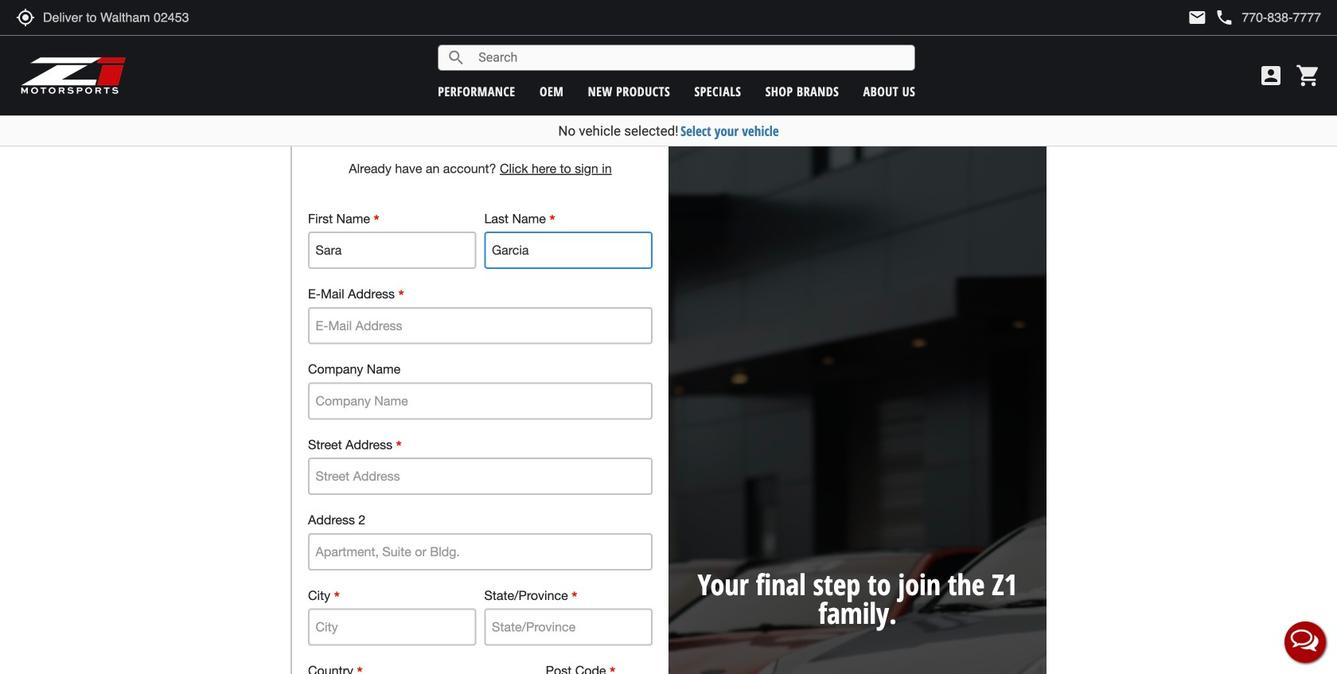 Task type: describe. For each thing, give the bounding box(es) containing it.
Street Address text field
[[308, 458, 653, 495]]

E-Mail Address text field
[[308, 307, 653, 345]]

Company Name text field
[[308, 383, 653, 420]]

City text field
[[308, 609, 477, 646]]

First Name text field
[[308, 232, 477, 269]]

State/​Province text field
[[485, 609, 653, 646]]



Task type: locate. For each thing, give the bounding box(es) containing it.
z1 motorsports logo image
[[20, 56, 127, 96]]

Search search field
[[466, 45, 915, 70]]

Last Name text field
[[485, 232, 653, 269]]

Apartment, Suite or Bldg. text field
[[308, 533, 653, 571]]



Task type: vqa. For each thing, say whether or not it's contained in the screenshot.
E-MAIL ADDRESS text box
yes



